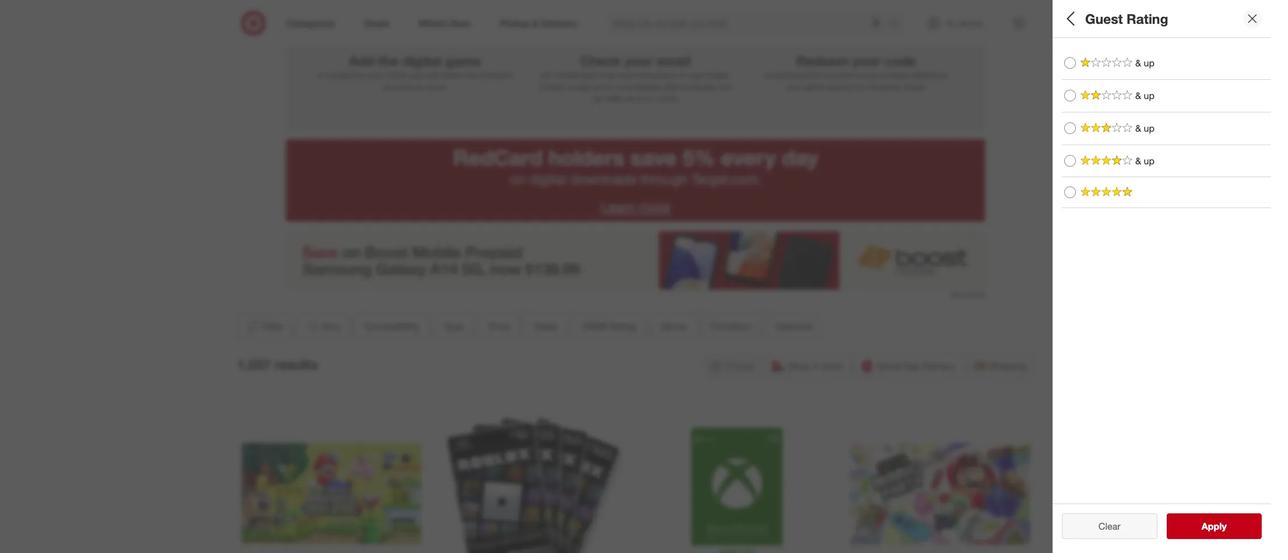 Task type: describe. For each thing, give the bounding box(es) containing it.
& for 2nd & up option from the bottom
[[1136, 122, 1142, 134]]

1 vertical spatial type
[[444, 320, 464, 332]]

0 horizontal spatial price button
[[479, 313, 520, 339]]

on digital downloads through target.com.
[[510, 171, 761, 188]]

pickup button
[[704, 353, 762, 379]]

compatibility inside all filters dialog
[[1062, 50, 1132, 63]]

checkout
[[479, 70, 513, 80]]

can
[[592, 93, 605, 103]]

learn more
[[601, 199, 671, 216]]

cart
[[409, 70, 423, 80]]

online
[[385, 70, 407, 80]]

enjoy!
[[904, 81, 926, 91]]

shipping button
[[968, 353, 1034, 379]]

1,557 results
[[237, 356, 318, 373]]

guest rating dialog
[[1053, 0, 1272, 553]]

instructions
[[635, 70, 677, 80]]

search button
[[885, 10, 913, 38]]

holders
[[549, 144, 625, 171]]

code inside redeem your code to download the content you purchased directly to your game system or computer. enjoy!
[[885, 52, 917, 69]]

1 vertical spatial deals button
[[524, 313, 568, 339]]

every
[[721, 144, 776, 171]]

next
[[691, 70, 706, 80]]

game inside add the digital game or content to your online cart and follow the checkout process as usual.
[[445, 52, 481, 69]]

1 vertical spatial compatibility
[[365, 320, 420, 332]]

check your email for a download code and instructions on next steps. emails usually arrive immediately after purchase, but can take up to 4+ hours.
[[540, 52, 732, 103]]

0 horizontal spatial the
[[378, 52, 399, 69]]

sponsored
[[951, 290, 985, 299]]

through
[[641, 171, 688, 188]]

& up for 2nd & up option from the bottom
[[1136, 122, 1155, 134]]

& for 3rd & up option from the bottom of the guest rating dialog
[[1136, 90, 1142, 101]]

clear for clear
[[1099, 520, 1121, 532]]

3 & up radio from the top
[[1065, 122, 1076, 134]]

for
[[541, 70, 551, 80]]

1
[[410, 10, 420, 31]]

download inside redeem your code to download the content you purchased directly to your game system or computer. enjoy!
[[774, 70, 810, 80]]

email
[[657, 52, 691, 69]]

clear all
[[1093, 520, 1127, 532]]

arrive
[[594, 81, 614, 91]]

process
[[383, 81, 413, 91]]

more
[[639, 199, 671, 216]]

pickup
[[726, 360, 754, 372]]

redcard
[[453, 144, 543, 171]]

genre
[[661, 320, 686, 332]]

the inside redeem your code to download the content you purchased directly to your game system or computer. enjoy!
[[812, 70, 824, 80]]

1,557
[[237, 356, 271, 373]]

apply button
[[1167, 513, 1262, 539]]

deals button inside all filters dialog
[[1062, 160, 1272, 201]]

redeem
[[796, 52, 849, 69]]

4+
[[646, 93, 655, 103]]

advertisement region
[[286, 231, 985, 289]]

sort button
[[296, 313, 350, 339]]

downloads
[[570, 171, 637, 188]]

follow
[[442, 70, 463, 80]]

guest
[[1086, 10, 1123, 27]]

clear for clear all
[[1093, 520, 1115, 532]]

shop
[[788, 360, 810, 372]]

immediately
[[616, 81, 660, 91]]

guest rating
[[1086, 10, 1169, 27]]

1 horizontal spatial type button
[[1062, 79, 1272, 119]]

apply
[[1202, 520, 1227, 532]]

up for 3rd & up option from the bottom of the guest rating dialog
[[1144, 90, 1155, 101]]

take
[[607, 93, 623, 103]]

store
[[822, 360, 843, 372]]

clear button
[[1062, 513, 1158, 539]]

target.com.
[[692, 171, 761, 188]]

system
[[828, 81, 854, 91]]

usual.
[[426, 81, 447, 91]]

filters
[[1082, 10, 1118, 27]]

& up for fourth & up option from the bottom
[[1136, 57, 1155, 69]]

& up for 3rd & up option from the bottom of the guest rating dialog
[[1136, 90, 1155, 101]]

sort
[[322, 320, 340, 332]]

up for fourth & up option from the bottom
[[1144, 57, 1155, 69]]

or inside add the digital game or content to your online cart and follow the checkout process as usual.
[[317, 70, 325, 80]]

you
[[856, 70, 869, 80]]

steps.
[[709, 70, 731, 80]]

usually
[[566, 81, 591, 91]]

What can we help you find? suggestions appear below search field
[[606, 10, 893, 36]]

all filters
[[1062, 10, 1118, 27]]

1 vertical spatial on
[[510, 171, 526, 188]]

delivery
[[923, 360, 956, 372]]

rating for esrb rating
[[609, 320, 636, 332]]

but
[[720, 81, 732, 91]]

filter
[[262, 320, 283, 332]]

and inside add the digital game or content to your online cart and follow the checkout process as usual.
[[426, 70, 439, 80]]

day
[[904, 360, 920, 372]]

digital inside add the digital game or content to your online cart and follow the checkout process as usual.
[[402, 52, 442, 69]]

0 vertical spatial price button
[[1062, 119, 1272, 160]]

see results button
[[1167, 513, 1262, 539]]

all filters dialog
[[1053, 0, 1272, 553]]

a
[[553, 70, 557, 80]]

day
[[782, 144, 819, 171]]

esrb rating
[[582, 320, 636, 332]]

your inside add the digital game or content to your online cart and follow the checkout process as usual.
[[367, 70, 383, 80]]

see results
[[1190, 520, 1239, 532]]



Task type: locate. For each thing, give the bounding box(es) containing it.
and inside check your email for a download code and instructions on next steps. emails usually arrive immediately after purchase, but can take up to 4+ hours.
[[619, 70, 632, 80]]

the right 'follow'
[[465, 70, 477, 80]]

content inside redeem your code to download the content you purchased directly to your game system or computer. enjoy!
[[826, 70, 854, 80]]

content down add
[[327, 70, 355, 80]]

to inside add the digital game or content to your online cart and follow the checkout process as usual.
[[357, 70, 364, 80]]

all
[[1062, 10, 1079, 27]]

0 horizontal spatial content
[[327, 70, 355, 80]]

1 horizontal spatial compatibility button
[[1062, 38, 1272, 79]]

condition button
[[701, 313, 761, 339]]

same day delivery
[[877, 360, 956, 372]]

1 and from the left
[[426, 70, 439, 80]]

0 vertical spatial results
[[274, 356, 318, 373]]

1 & up radio from the top
[[1065, 57, 1076, 69]]

1 vertical spatial price button
[[479, 313, 520, 339]]

the up online
[[378, 52, 399, 69]]

redeem your code to download the content you purchased directly to your game system or computer. enjoy!
[[764, 52, 949, 91]]

0 horizontal spatial deals
[[534, 320, 558, 332]]

and
[[426, 70, 439, 80], [619, 70, 632, 80]]

rating inside button
[[609, 320, 636, 332]]

1 content from the left
[[327, 70, 355, 80]]

esrb rating button
[[572, 313, 646, 339]]

1 horizontal spatial on
[[679, 70, 688, 80]]

& up for 4th & up option
[[1136, 155, 1155, 166]]

2 and from the left
[[619, 70, 632, 80]]

& up
[[1136, 57, 1155, 69], [1136, 90, 1155, 101], [1136, 122, 1155, 134], [1136, 155, 1155, 166]]

0 horizontal spatial on
[[510, 171, 526, 188]]

game left system
[[805, 81, 825, 91]]

content up system
[[826, 70, 854, 80]]

0 vertical spatial compatibility
[[1062, 50, 1132, 63]]

up for 4th & up option
[[1144, 155, 1155, 166]]

directly
[[912, 70, 939, 80]]

3 & from the top
[[1136, 122, 1142, 134]]

to right steps.
[[764, 70, 772, 80]]

clear inside button
[[1093, 520, 1115, 532]]

emails
[[540, 81, 564, 91]]

rating
[[1127, 10, 1169, 27], [609, 320, 636, 332]]

up for 2nd & up option from the bottom
[[1144, 122, 1155, 134]]

digital
[[402, 52, 442, 69], [530, 171, 566, 188]]

save
[[630, 144, 677, 171]]

see
[[1190, 520, 1207, 532]]

0 horizontal spatial results
[[274, 356, 318, 373]]

0 vertical spatial type button
[[1062, 79, 1272, 119]]

game inside redeem your code to download the content you purchased directly to your game system or computer. enjoy!
[[805, 81, 825, 91]]

shipping
[[990, 360, 1027, 372]]

1 & up from the top
[[1136, 57, 1155, 69]]

1 download from the left
[[560, 70, 596, 80]]

1 horizontal spatial game
[[805, 81, 825, 91]]

to left 4+
[[636, 93, 644, 103]]

0 vertical spatial rating
[[1127, 10, 1169, 27]]

1 vertical spatial code
[[598, 70, 616, 80]]

on down redcard
[[510, 171, 526, 188]]

and up immediately
[[619, 70, 632, 80]]

your
[[625, 52, 653, 69], [853, 52, 881, 69], [367, 70, 383, 80], [787, 81, 803, 91]]

in
[[812, 360, 820, 372]]

clear all button
[[1062, 513, 1158, 539]]

0 vertical spatial compatibility button
[[1062, 38, 1272, 79]]

on left next
[[679, 70, 688, 80]]

& for fourth & up option from the bottom
[[1136, 57, 1142, 69]]

2 download from the left
[[774, 70, 810, 80]]

on
[[679, 70, 688, 80], [510, 171, 526, 188]]

1 vertical spatial compatibility button
[[355, 313, 430, 339]]

4 & up radio from the top
[[1065, 155, 1076, 167]]

compatibility button
[[1062, 38, 1272, 79], [355, 313, 430, 339]]

to right the directly
[[941, 70, 949, 80]]

2 horizontal spatial the
[[812, 70, 824, 80]]

0 vertical spatial deals button
[[1062, 160, 1272, 201]]

shop in store
[[788, 360, 843, 372]]

1 vertical spatial game
[[805, 81, 825, 91]]

hours.
[[658, 93, 680, 103]]

0 horizontal spatial compatibility button
[[355, 313, 430, 339]]

same day delivery button
[[856, 353, 964, 379]]

or
[[317, 70, 325, 80], [856, 81, 863, 91]]

condition
[[711, 320, 751, 332]]

& up radio
[[1065, 57, 1076, 69], [1065, 90, 1076, 102], [1065, 122, 1076, 134], [1065, 155, 1076, 167]]

0 horizontal spatial code
[[598, 70, 616, 80]]

1 horizontal spatial compatibility
[[1062, 50, 1132, 63]]

genre button
[[651, 313, 696, 339]]

digital down the holders at the left
[[530, 171, 566, 188]]

results inside button
[[1209, 520, 1239, 532]]

your down add
[[367, 70, 383, 80]]

1 vertical spatial price
[[489, 320, 510, 332]]

code
[[885, 52, 917, 69], [598, 70, 616, 80]]

code up purchased
[[885, 52, 917, 69]]

1 horizontal spatial results
[[1209, 520, 1239, 532]]

and up usual.
[[426, 70, 439, 80]]

0 horizontal spatial rating
[[609, 320, 636, 332]]

1 horizontal spatial type
[[1062, 91, 1087, 104]]

esrb
[[582, 320, 607, 332]]

compatibility
[[1062, 50, 1132, 63], [365, 320, 420, 332]]

your up "instructions" on the top
[[625, 52, 653, 69]]

on inside check your email for a download code and instructions on next steps. emails usually arrive immediately after purchase, but can take up to 4+ hours.
[[679, 70, 688, 80]]

rating right guest
[[1127, 10, 1169, 27]]

shop in store button
[[766, 353, 851, 379]]

price inside all filters dialog
[[1062, 131, 1090, 145]]

0 vertical spatial price
[[1062, 131, 1090, 145]]

rating right esrb
[[609, 320, 636, 332]]

Include out of stock checkbox
[[1062, 457, 1074, 469]]

0 horizontal spatial price
[[489, 320, 510, 332]]

or inside redeem your code to download the content you purchased directly to your game system or computer. enjoy!
[[856, 81, 863, 91]]

featured button
[[766, 313, 823, 339]]

game
[[445, 52, 481, 69], [805, 81, 825, 91]]

the
[[378, 52, 399, 69], [465, 70, 477, 80], [812, 70, 824, 80]]

1 horizontal spatial deals
[[1062, 172, 1092, 186]]

0 horizontal spatial deals button
[[524, 313, 568, 339]]

0 vertical spatial on
[[679, 70, 688, 80]]

2 & from the top
[[1136, 90, 1142, 101]]

search
[[885, 18, 913, 30]]

results right "1,557"
[[274, 356, 318, 373]]

0 horizontal spatial download
[[560, 70, 596, 80]]

0 horizontal spatial or
[[317, 70, 325, 80]]

computer.
[[866, 81, 902, 91]]

digital up cart
[[402, 52, 442, 69]]

same
[[877, 360, 901, 372]]

1 horizontal spatial digital
[[530, 171, 566, 188]]

add
[[349, 52, 375, 69]]

new super mario bros u deluxe - nintendo switch image
[[242, 404, 421, 553], [242, 404, 421, 553]]

2 clear from the left
[[1099, 520, 1121, 532]]

1 & from the top
[[1136, 57, 1142, 69]]

to
[[357, 70, 364, 80], [764, 70, 772, 80], [941, 70, 949, 80], [636, 93, 644, 103]]

deals button
[[1062, 160, 1272, 201], [524, 313, 568, 339]]

purchased
[[871, 70, 910, 80]]

rating inside dialog
[[1127, 10, 1169, 27]]

4 & up from the top
[[1136, 155, 1155, 166]]

1 vertical spatial results
[[1209, 520, 1239, 532]]

results for 1,557 results
[[274, 356, 318, 373]]

1 horizontal spatial code
[[885, 52, 917, 69]]

content inside add the digital game or content to your online cart and follow the checkout process as usual.
[[327, 70, 355, 80]]

2 content from the left
[[826, 70, 854, 80]]

0 horizontal spatial and
[[426, 70, 439, 80]]

1 horizontal spatial rating
[[1127, 10, 1169, 27]]

1 horizontal spatial the
[[465, 70, 477, 80]]

super mario party - nintendo switch image
[[850, 404, 1030, 553], [850, 404, 1030, 553]]

type
[[1062, 91, 1087, 104], [444, 320, 464, 332]]

1 horizontal spatial price
[[1062, 131, 1090, 145]]

download up 'usually'
[[560, 70, 596, 80]]

3 & up from the top
[[1136, 122, 1155, 134]]

clear inside button
[[1099, 520, 1121, 532]]

roblox gift card image
[[444, 404, 624, 553]]

filter button
[[237, 313, 291, 339]]

check
[[580, 52, 621, 69]]

1 vertical spatial digital
[[530, 171, 566, 188]]

1 horizontal spatial download
[[774, 70, 810, 80]]

5%
[[683, 144, 715, 171]]

1 vertical spatial deals
[[534, 320, 558, 332]]

0 vertical spatial digital
[[402, 52, 442, 69]]

results
[[274, 356, 318, 373], [1209, 520, 1239, 532]]

content
[[327, 70, 355, 80], [826, 70, 854, 80]]

0 vertical spatial code
[[885, 52, 917, 69]]

to down add
[[357, 70, 364, 80]]

0 vertical spatial type
[[1062, 91, 1087, 104]]

3
[[852, 10, 861, 31]]

up inside check your email for a download code and instructions on next steps. emails usually arrive immediately after purchase, but can take up to 4+ hours.
[[625, 93, 634, 103]]

& for 4th & up option
[[1136, 155, 1142, 166]]

to inside check your email for a download code and instructions on next steps. emails usually arrive immediately after purchase, but can take up to 4+ hours.
[[636, 93, 644, 103]]

your up you
[[853, 52, 881, 69]]

1 horizontal spatial or
[[856, 81, 863, 91]]

none radio inside guest rating dialog
[[1065, 187, 1076, 198]]

the down redeem
[[812, 70, 824, 80]]

learn
[[601, 199, 635, 216]]

add the digital game or content to your online cart and follow the checkout process as usual.
[[317, 52, 513, 91]]

0 horizontal spatial type button
[[434, 313, 474, 339]]

type button
[[1062, 79, 1272, 119], [434, 313, 474, 339]]

2 & up from the top
[[1136, 90, 1155, 101]]

up
[[1144, 57, 1155, 69], [1144, 90, 1155, 101], [625, 93, 634, 103], [1144, 122, 1155, 134], [1144, 155, 1155, 166]]

1 vertical spatial type button
[[434, 313, 474, 339]]

results right see
[[1209, 520, 1239, 532]]

as
[[415, 81, 423, 91]]

price button
[[1062, 119, 1272, 160], [479, 313, 520, 339]]

game up 'follow'
[[445, 52, 481, 69]]

0 horizontal spatial game
[[445, 52, 481, 69]]

1 horizontal spatial price button
[[1062, 119, 1272, 160]]

4 & from the top
[[1136, 155, 1142, 166]]

download down redeem
[[774, 70, 810, 80]]

1 horizontal spatial and
[[619, 70, 632, 80]]

None radio
[[1065, 187, 1076, 198]]

1 clear from the left
[[1093, 520, 1115, 532]]

0 vertical spatial or
[[317, 70, 325, 80]]

code inside check your email for a download code and instructions on next steps. emails usually arrive immediately after purchase, but can take up to 4+ hours.
[[598, 70, 616, 80]]

2
[[631, 10, 641, 31]]

2 & up radio from the top
[[1065, 90, 1076, 102]]

0 vertical spatial game
[[445, 52, 481, 69]]

deals inside all filters dialog
[[1062, 172, 1092, 186]]

download inside check your email for a download code and instructions on next steps. emails usually arrive immediately after purchase, but can take up to 4+ hours.
[[560, 70, 596, 80]]

type inside all filters dialog
[[1062, 91, 1087, 104]]

code up arrive
[[598, 70, 616, 80]]

1 vertical spatial rating
[[609, 320, 636, 332]]

1 horizontal spatial deals button
[[1062, 160, 1272, 201]]

0 horizontal spatial digital
[[402, 52, 442, 69]]

1 horizontal spatial content
[[826, 70, 854, 80]]

rating for guest rating
[[1127, 10, 1169, 27]]

1 vertical spatial or
[[856, 81, 863, 91]]

0 horizontal spatial type
[[444, 320, 464, 332]]

purchase,
[[682, 81, 718, 91]]

&
[[1136, 57, 1142, 69], [1136, 90, 1142, 101], [1136, 122, 1142, 134], [1136, 155, 1142, 166]]

all
[[1118, 520, 1127, 532]]

after
[[663, 81, 680, 91]]

clear
[[1093, 520, 1115, 532], [1099, 520, 1121, 532]]

0 horizontal spatial compatibility
[[365, 320, 420, 332]]

xbox gift card (digital) image
[[647, 404, 827, 553], [647, 404, 827, 553]]

your down redeem
[[787, 81, 803, 91]]

featured
[[776, 320, 813, 332]]

results for see results
[[1209, 520, 1239, 532]]

redcard holders save 5% every day
[[453, 144, 819, 171]]

your inside check your email for a download code and instructions on next steps. emails usually arrive immediately after purchase, but can take up to 4+ hours.
[[625, 52, 653, 69]]

0 vertical spatial deals
[[1062, 172, 1092, 186]]



Task type: vqa. For each thing, say whether or not it's contained in the screenshot.
4+
yes



